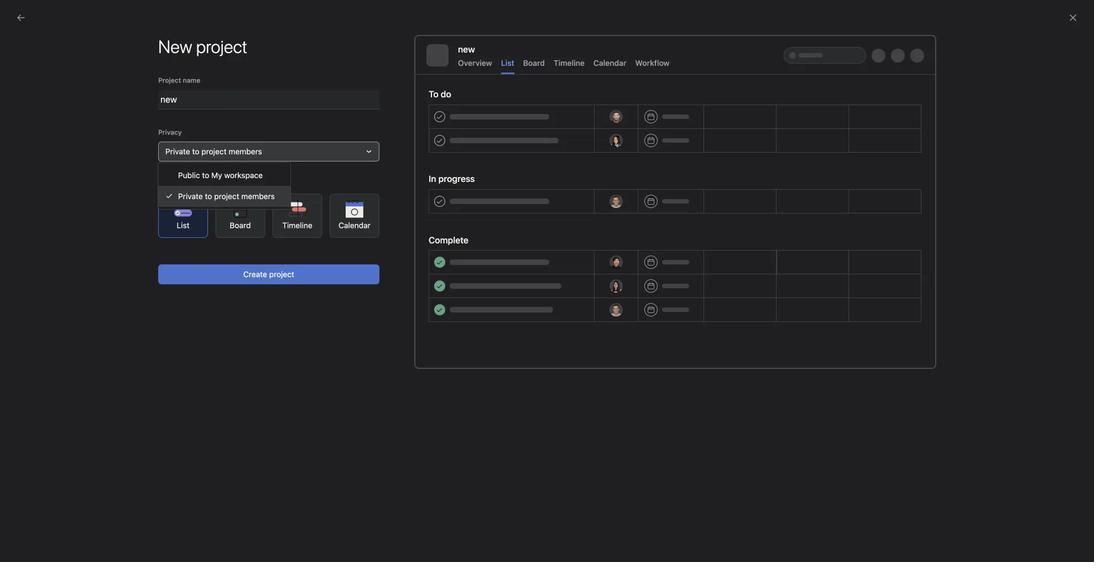 Task type: vqa. For each thing, say whether or not it's contained in the screenshot.
'Asana logo'
no



Task type: describe. For each thing, give the bounding box(es) containing it.
create
[[244, 270, 267, 279]]

private to project members radio item
[[158, 186, 291, 207]]

messages
[[146, 34, 197, 47]]

my
[[212, 171, 222, 180]]

kick
[[542, 250, 558, 261]]

go back image
[[17, 13, 25, 22]]

send message
[[588, 285, 640, 294]]

0 horizontal spatial timeline
[[283, 221, 313, 230]]

private inside radio item
[[178, 192, 203, 201]]

brainstorm
[[695, 250, 738, 261]]

1 vertical spatial list
[[177, 221, 190, 230]]

send for send message
[[588, 285, 606, 294]]

filter: 1 button
[[904, 75, 946, 91]]

project inside private to project members dropdown button
[[202, 147, 227, 156]]

overview
[[458, 58, 493, 68]]

private to project members inside private to project members dropdown button
[[166, 147, 262, 156]]

0 vertical spatial list
[[501, 58, 515, 68]]

0 messages button
[[146, 52, 190, 67]]

members inside private to project members radio item
[[242, 192, 275, 201]]

create project
[[244, 270, 295, 279]]

project
[[158, 76, 181, 84]]

in progress
[[429, 174, 475, 184]]

name
[[183, 76, 201, 84]]

default view
[[158, 180, 198, 188]]

default
[[158, 180, 182, 188]]

close image
[[1069, 13, 1078, 22]]

send for send a message to kick off projects. or discuss tasks. or brainstorm ideas.
[[464, 250, 484, 261]]

create project button
[[158, 265, 380, 285]]

workspace
[[224, 171, 263, 180]]

0 vertical spatial calendar
[[594, 58, 627, 68]]

public
[[178, 171, 200, 180]]

private to project members inside private to project members radio item
[[178, 192, 275, 201]]

i've sent
[[199, 34, 241, 47]]

private inside dropdown button
[[166, 147, 190, 156]]

send a message to kick off projects. or discuss tasks. or brainstorm ideas.
[[464, 250, 764, 261]]

0 horizontal spatial message
[[494, 250, 530, 261]]

privacy
[[158, 128, 182, 136]]

1 vertical spatial calendar
[[339, 221, 371, 230]]



Task type: locate. For each thing, give the bounding box(es) containing it.
message down send a message to kick off projects. or discuss tasks. or brainstorm ideas.
[[608, 285, 640, 294]]

project
[[202, 147, 227, 156], [214, 192, 239, 201], [269, 270, 295, 279]]

private down privacy
[[166, 147, 190, 156]]

send message button
[[580, 280, 647, 300]]

project right create
[[269, 270, 295, 279]]

0 vertical spatial timeline
[[554, 58, 585, 68]]

list right overview at left
[[501, 58, 515, 68]]

new project
[[158, 36, 248, 57]]

1 vertical spatial members
[[242, 192, 275, 201]]

new
[[458, 44, 475, 55]]

project inside 'create project' button
[[269, 270, 295, 279]]

board
[[524, 58, 545, 68], [230, 221, 251, 230]]

send inside button
[[588, 285, 606, 294]]

project down public to my workspace
[[214, 192, 239, 201]]

hide sidebar image
[[14, 9, 23, 18]]

1 horizontal spatial board
[[524, 58, 545, 68]]

a
[[487, 250, 491, 261]]

projects.
[[574, 250, 609, 261]]

0 horizontal spatial or
[[612, 250, 621, 261]]

to up public
[[192, 147, 200, 156]]

calendar
[[594, 58, 627, 68], [339, 221, 371, 230]]

1 horizontal spatial calendar
[[594, 58, 627, 68]]

to down my
[[205, 192, 212, 201]]

list down default view
[[177, 221, 190, 230]]

1 vertical spatial timeline
[[283, 221, 313, 230]]

Project name text field
[[158, 90, 380, 110]]

0 horizontal spatial send
[[464, 250, 484, 261]]

send left a
[[464, 250, 484, 261]]

to inside private to project members radio item
[[205, 192, 212, 201]]

2 vertical spatial project
[[269, 270, 295, 279]]

messages
[[153, 52, 190, 61]]

to left kick
[[532, 250, 540, 261]]

list box
[[417, 4, 683, 22]]

message
[[494, 250, 530, 261], [608, 285, 640, 294]]

1 horizontal spatial message
[[608, 285, 640, 294]]

filter:
[[918, 79, 936, 87]]

members up workspace
[[229, 147, 262, 156]]

messages i've sent 0 messages
[[146, 34, 241, 61]]

to inside private to project members dropdown button
[[192, 147, 200, 156]]

0 horizontal spatial board
[[230, 221, 251, 230]]

2 or from the left
[[682, 250, 692, 261]]

ideas.
[[740, 250, 764, 261]]

0 horizontal spatial list
[[177, 221, 190, 230]]

1 vertical spatial message
[[608, 285, 640, 294]]

or left discuss
[[612, 250, 621, 261]]

1 vertical spatial board
[[230, 221, 251, 230]]

private to project members down public to my workspace
[[178, 192, 275, 201]]

public to my workspace
[[178, 171, 263, 180]]

0 vertical spatial send
[[464, 250, 484, 261]]

message right a
[[494, 250, 530, 261]]

workflow
[[636, 58, 670, 68]]

1 vertical spatial project
[[214, 192, 239, 201]]

members inside private to project members dropdown button
[[229, 147, 262, 156]]

discuss
[[624, 250, 654, 261]]

0 vertical spatial private
[[166, 147, 190, 156]]

1 horizontal spatial timeline
[[554, 58, 585, 68]]

off
[[561, 250, 572, 261]]

1 vertical spatial private to project members
[[178, 192, 275, 201]]

send down projects.
[[588, 285, 606, 294]]

complete
[[429, 235, 469, 246]]

or right tasks.
[[682, 250, 692, 261]]

private down view
[[178, 192, 203, 201]]

private
[[166, 147, 190, 156], [178, 192, 203, 201]]

to do
[[429, 89, 452, 99]]

1 horizontal spatial or
[[682, 250, 692, 261]]

members
[[229, 147, 262, 156], [242, 192, 275, 201]]

0 vertical spatial board
[[524, 58, 545, 68]]

members down workspace
[[242, 192, 275, 201]]

list
[[501, 58, 515, 68], [177, 221, 190, 230]]

0 vertical spatial members
[[229, 147, 262, 156]]

1
[[938, 79, 941, 87]]

0 vertical spatial project
[[202, 147, 227, 156]]

message inside button
[[608, 285, 640, 294]]

1 vertical spatial private
[[178, 192, 203, 201]]

1 or from the left
[[612, 250, 621, 261]]

private to project members button
[[158, 142, 380, 162]]

private to project members up my
[[166, 147, 262, 156]]

this is a preview of your project image
[[415, 35, 937, 369]]

filter: 1
[[918, 79, 941, 87]]

project name
[[158, 76, 201, 84]]

0 vertical spatial private to project members
[[166, 147, 262, 156]]

tasks.
[[656, 250, 680, 261]]

project up my
[[202, 147, 227, 156]]

private to project members
[[166, 147, 262, 156], [178, 192, 275, 201]]

1 horizontal spatial list
[[501, 58, 515, 68]]

0 vertical spatial message
[[494, 250, 530, 261]]

or
[[612, 250, 621, 261], [682, 250, 692, 261]]

project inside private to project members radio item
[[214, 192, 239, 201]]

view
[[183, 180, 198, 188]]

to left my
[[202, 171, 209, 180]]

to
[[192, 147, 200, 156], [202, 171, 209, 180], [205, 192, 212, 201], [532, 250, 540, 261]]

timeline
[[554, 58, 585, 68], [283, 221, 313, 230]]

send
[[464, 250, 484, 261], [588, 285, 606, 294]]

1 vertical spatial send
[[588, 285, 606, 294]]

1 horizontal spatial send
[[588, 285, 606, 294]]

0
[[146, 52, 151, 61]]

0 horizontal spatial calendar
[[339, 221, 371, 230]]



